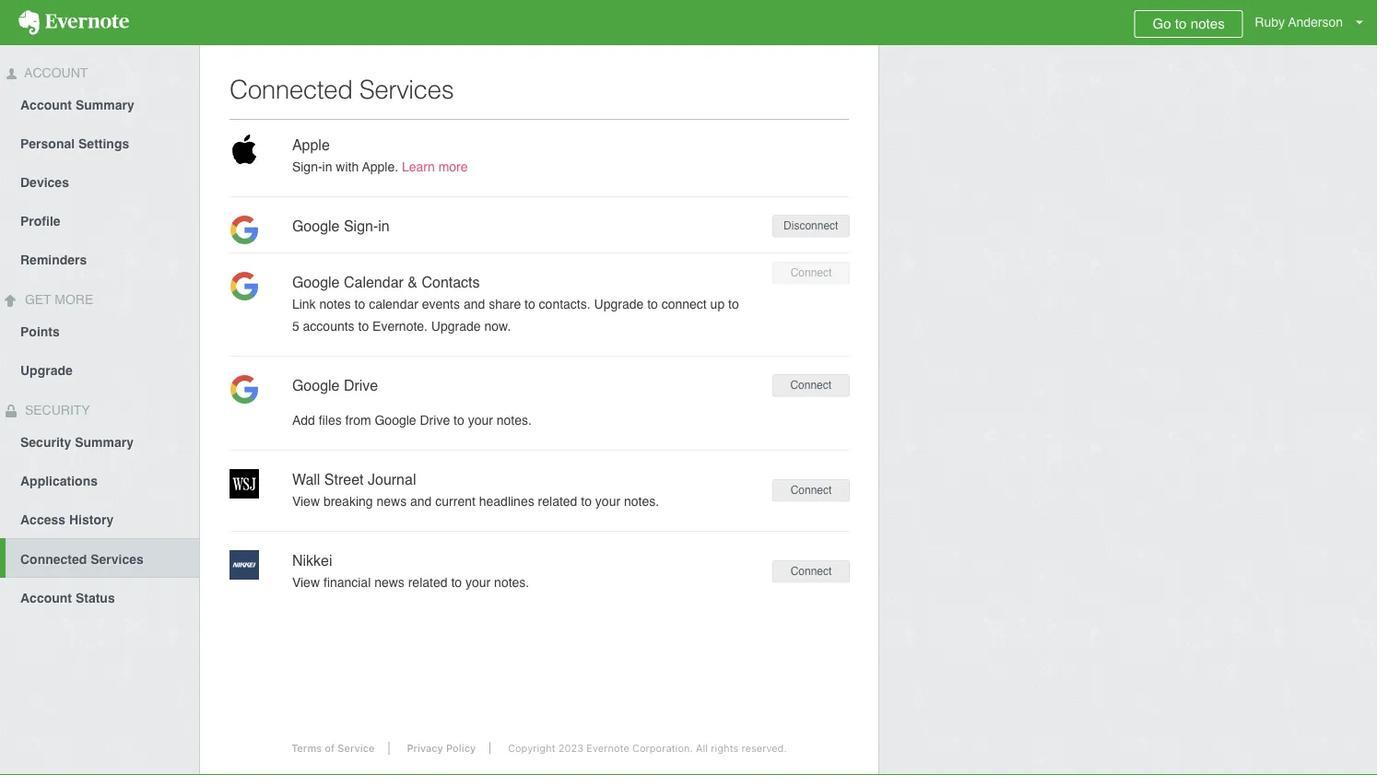 Task type: describe. For each thing, give the bounding box(es) containing it.
evernote link
[[0, 0, 147, 45]]

0 horizontal spatial connected services
[[20, 552, 144, 567]]

more
[[55, 292, 93, 307]]

account summary
[[20, 98, 134, 112]]

access history link
[[0, 500, 199, 538]]

points
[[20, 324, 60, 339]]

sign- for apple
[[292, 159, 322, 174]]

files
[[319, 413, 342, 428]]

0 vertical spatial connected
[[230, 75, 353, 104]]

copyright
[[508, 743, 555, 755]]

get more
[[21, 292, 93, 307]]

apple.
[[362, 159, 398, 174]]

account for account
[[21, 65, 88, 80]]

to right go
[[1175, 16, 1187, 32]]

breaking
[[323, 494, 373, 509]]

history
[[69, 513, 114, 527]]

wall street journal view breaking news and current headlines related to your notes.
[[292, 471, 659, 509]]

privacy policy link
[[393, 743, 491, 755]]

calendar
[[369, 297, 418, 312]]

reminders link
[[0, 240, 199, 278]]

0 vertical spatial connected services
[[230, 75, 454, 104]]

contacts
[[422, 274, 480, 291]]

summary for account
[[75, 98, 134, 112]]

headlines
[[479, 494, 534, 509]]

personal
[[20, 136, 75, 151]]

in for apple sign-in with apple. learn more
[[322, 159, 332, 174]]

ruby anderson link
[[1250, 0, 1377, 45]]

privacy
[[407, 743, 443, 755]]

terms of service link
[[278, 743, 389, 755]]

account summary link
[[0, 85, 199, 124]]

more
[[438, 159, 468, 174]]

learn more link
[[402, 159, 468, 174]]

1 horizontal spatial services
[[359, 75, 454, 104]]

evernote
[[587, 743, 629, 755]]

evernote image
[[0, 10, 147, 35]]

share
[[489, 297, 521, 312]]

from
[[345, 413, 371, 428]]

view inside nikkei view financial news related to your notes.
[[292, 575, 320, 590]]

0 vertical spatial notes
[[1191, 16, 1225, 32]]

ruby
[[1255, 15, 1285, 29]]

to right share
[[525, 297, 535, 312]]

devices link
[[0, 162, 199, 201]]

security for security
[[21, 403, 90, 418]]

apple sign-in with apple. learn more
[[292, 136, 468, 174]]

applications
[[20, 474, 98, 489]]

all
[[696, 743, 708, 755]]

accounts
[[303, 319, 355, 334]]

rights
[[711, 743, 739, 755]]

policy
[[446, 743, 476, 755]]

account status link
[[0, 578, 199, 617]]

connect
[[662, 297, 707, 312]]

with
[[336, 159, 359, 174]]

street
[[324, 471, 364, 488]]

apple
[[292, 136, 330, 153]]

terms of service
[[292, 743, 375, 755]]

profile
[[20, 214, 60, 229]]

service
[[338, 743, 375, 755]]

google for google drive
[[292, 377, 340, 394]]

to inside nikkei view financial news related to your notes.
[[451, 575, 462, 590]]

notes inside google calendar & contacts link notes to calendar events and share to contacts. upgrade to connect up to 5 accounts to evernote. upgrade now.
[[319, 297, 351, 312]]

financial
[[323, 575, 371, 590]]

profile link
[[0, 201, 199, 240]]

personal settings link
[[0, 124, 199, 162]]

5
[[292, 319, 299, 334]]

now.
[[484, 319, 511, 334]]

1 vertical spatial drive
[[420, 413, 450, 428]]

calendar
[[344, 274, 404, 291]]

account for account status
[[20, 591, 72, 606]]

devices
[[20, 175, 69, 190]]

google calendar & contacts link notes to calendar events and share to contacts. upgrade to connect up to 5 accounts to evernote. upgrade now.
[[292, 274, 739, 334]]

nikkei view financial news related to your notes.
[[292, 552, 529, 590]]

news inside nikkei view financial news related to your notes.
[[374, 575, 405, 590]]

2 vertical spatial upgrade
[[20, 363, 73, 378]]

to down the calendar
[[355, 297, 365, 312]]

settings
[[78, 136, 129, 151]]

your for add
[[468, 413, 493, 428]]

google right from
[[375, 413, 416, 428]]

of
[[325, 743, 335, 755]]



Task type: locate. For each thing, give the bounding box(es) containing it.
0 horizontal spatial related
[[408, 575, 448, 590]]

reserved.
[[742, 743, 787, 755]]

to right headlines
[[581, 494, 592, 509]]

google for google sign-in
[[292, 218, 340, 235]]

1 horizontal spatial related
[[538, 494, 577, 509]]

events
[[422, 297, 460, 312]]

account up "personal"
[[20, 98, 72, 112]]

1 vertical spatial in
[[378, 218, 390, 235]]

google down the with
[[292, 218, 340, 235]]

wall
[[292, 471, 320, 488]]

1 vertical spatial news
[[374, 575, 405, 590]]

1 horizontal spatial drive
[[420, 413, 450, 428]]

summary for security
[[75, 435, 134, 450]]

status
[[75, 591, 115, 606]]

0 vertical spatial notes.
[[497, 413, 532, 428]]

upgrade link
[[0, 350, 199, 389]]

1 vertical spatial related
[[408, 575, 448, 590]]

account up account summary
[[21, 65, 88, 80]]

security
[[21, 403, 90, 418], [20, 435, 71, 450]]

anderson
[[1288, 15, 1343, 29]]

notes. inside nikkei view financial news related to your notes.
[[494, 575, 529, 590]]

account for account summary
[[20, 98, 72, 112]]

and left share
[[464, 297, 485, 312]]

sign- for google
[[344, 218, 378, 235]]

account left "status"
[[20, 591, 72, 606]]

google sign-in
[[292, 218, 390, 235]]

and
[[464, 297, 485, 312], [410, 494, 432, 509]]

to down current
[[451, 575, 462, 590]]

and inside wall street journal view breaking news and current headlines related to your notes.
[[410, 494, 432, 509]]

go to notes
[[1153, 16, 1225, 32]]

to
[[1175, 16, 1187, 32], [355, 297, 365, 312], [525, 297, 535, 312], [647, 297, 658, 312], [728, 297, 739, 312], [358, 319, 369, 334], [454, 413, 464, 428], [581, 494, 592, 509], [451, 575, 462, 590]]

related inside wall street journal view breaking news and current headlines related to your notes.
[[538, 494, 577, 509]]

0 horizontal spatial in
[[322, 159, 332, 174]]

to right accounts
[[358, 319, 369, 334]]

1 horizontal spatial in
[[378, 218, 390, 235]]

0 horizontal spatial connected
[[20, 552, 87, 567]]

related inside nikkei view financial news related to your notes.
[[408, 575, 448, 590]]

notes right go
[[1191, 16, 1225, 32]]

news down journal
[[377, 494, 407, 509]]

0 vertical spatial view
[[292, 494, 320, 509]]

0 horizontal spatial upgrade
[[20, 363, 73, 378]]

access
[[20, 513, 65, 527]]

contacts.
[[539, 297, 591, 312]]

security for security summary
[[20, 435, 71, 450]]

drive right from
[[420, 413, 450, 428]]

connected up apple
[[230, 75, 353, 104]]

to left connect
[[647, 297, 658, 312]]

1 vertical spatial notes.
[[624, 494, 659, 509]]

1 horizontal spatial sign-
[[344, 218, 378, 235]]

notes. for nikkei
[[494, 575, 529, 590]]

related
[[538, 494, 577, 509], [408, 575, 448, 590]]

&
[[408, 274, 418, 291]]

upgrade right contacts.
[[594, 297, 644, 312]]

connected
[[230, 75, 353, 104], [20, 552, 87, 567]]

view down nikkei
[[292, 575, 320, 590]]

0 vertical spatial account
[[21, 65, 88, 80]]

notes.
[[497, 413, 532, 428], [624, 494, 659, 509], [494, 575, 529, 590]]

corporation.
[[632, 743, 693, 755]]

news
[[377, 494, 407, 509], [374, 575, 405, 590]]

sign- down apple
[[292, 159, 322, 174]]

connected services link
[[6, 538, 199, 578]]

notes
[[1191, 16, 1225, 32], [319, 297, 351, 312]]

view down wall
[[292, 494, 320, 509]]

your
[[468, 413, 493, 428], [595, 494, 620, 509], [465, 575, 491, 590]]

current
[[435, 494, 476, 509]]

points link
[[0, 312, 199, 350]]

access history
[[20, 513, 114, 527]]

1 vertical spatial security
[[20, 435, 71, 450]]

0 vertical spatial drive
[[344, 377, 378, 394]]

upgrade down "points"
[[20, 363, 73, 378]]

journal
[[368, 471, 416, 488]]

0 vertical spatial sign-
[[292, 159, 322, 174]]

1 vertical spatial summary
[[75, 435, 134, 450]]

1 vertical spatial account
[[20, 98, 72, 112]]

in left the with
[[322, 159, 332, 174]]

summary up the personal settings "link"
[[75, 98, 134, 112]]

1 vertical spatial view
[[292, 575, 320, 590]]

0 horizontal spatial drive
[[344, 377, 378, 394]]

sign- inside apple sign-in with apple. learn more
[[292, 159, 322, 174]]

1 horizontal spatial and
[[464, 297, 485, 312]]

0 vertical spatial your
[[468, 413, 493, 428]]

nikkei
[[292, 552, 332, 569]]

security up applications
[[20, 435, 71, 450]]

1 horizontal spatial connected services
[[230, 75, 454, 104]]

2 view from the top
[[292, 575, 320, 590]]

view
[[292, 494, 320, 509], [292, 575, 320, 590]]

summary
[[75, 98, 134, 112], [75, 435, 134, 450]]

in up the calendar
[[378, 218, 390, 235]]

privacy policy
[[407, 743, 476, 755]]

1 vertical spatial connected
[[20, 552, 87, 567]]

1 vertical spatial services
[[91, 552, 144, 567]]

your inside nikkei view financial news related to your notes.
[[465, 575, 491, 590]]

1 horizontal spatial notes
[[1191, 16, 1225, 32]]

google
[[292, 218, 340, 235], [292, 274, 340, 291], [292, 377, 340, 394], [375, 413, 416, 428]]

personal settings
[[20, 136, 129, 151]]

in
[[322, 159, 332, 174], [378, 218, 390, 235]]

0 vertical spatial services
[[359, 75, 454, 104]]

1 vertical spatial sign-
[[344, 218, 378, 235]]

in inside apple sign-in with apple. learn more
[[322, 159, 332, 174]]

0 vertical spatial upgrade
[[594, 297, 644, 312]]

to up wall street journal view breaking news and current headlines related to your notes.
[[454, 413, 464, 428]]

0 horizontal spatial services
[[91, 552, 144, 567]]

notes up accounts
[[319, 297, 351, 312]]

in for google sign-in
[[378, 218, 390, 235]]

services up account status link
[[91, 552, 144, 567]]

1 vertical spatial your
[[595, 494, 620, 509]]

link
[[292, 297, 316, 312]]

2 horizontal spatial upgrade
[[594, 297, 644, 312]]

notes. for add
[[497, 413, 532, 428]]

0 vertical spatial and
[[464, 297, 485, 312]]

2 vertical spatial account
[[20, 591, 72, 606]]

1 horizontal spatial connected
[[230, 75, 353, 104]]

0 vertical spatial related
[[538, 494, 577, 509]]

related right headlines
[[538, 494, 577, 509]]

2 summary from the top
[[75, 435, 134, 450]]

0 vertical spatial security
[[21, 403, 90, 418]]

evernote.
[[372, 319, 428, 334]]

0 vertical spatial summary
[[75, 98, 134, 112]]

None submit
[[772, 215, 850, 237], [773, 262, 850, 284], [772, 374, 850, 397], [773, 479, 850, 502], [773, 560, 850, 583], [772, 215, 850, 237], [773, 262, 850, 284], [772, 374, 850, 397], [773, 479, 850, 502], [773, 560, 850, 583]]

1 vertical spatial connected services
[[20, 552, 144, 567]]

to right up
[[728, 297, 739, 312]]

and inside google calendar & contacts link notes to calendar events and share to contacts. upgrade to connect up to 5 accounts to evernote. upgrade now.
[[464, 297, 485, 312]]

add
[[292, 413, 315, 428]]

2 vertical spatial your
[[465, 575, 491, 590]]

go
[[1153, 16, 1171, 32]]

upgrade down the events
[[431, 319, 481, 334]]

google drive
[[292, 377, 378, 394]]

your inside wall street journal view breaking news and current headlines related to your notes.
[[595, 494, 620, 509]]

view inside wall street journal view breaking news and current headlines related to your notes.
[[292, 494, 320, 509]]

your for nikkei
[[465, 575, 491, 590]]

connected services up apple
[[230, 75, 454, 104]]

news inside wall street journal view breaking news and current headlines related to your notes.
[[377, 494, 407, 509]]

up
[[710, 297, 725, 312]]

security up security summary
[[21, 403, 90, 418]]

security summary link
[[0, 422, 199, 461]]

1 vertical spatial notes
[[319, 297, 351, 312]]

1 summary from the top
[[75, 98, 134, 112]]

1 view from the top
[[292, 494, 320, 509]]

0 horizontal spatial notes
[[319, 297, 351, 312]]

copyright 2023 evernote corporation. all rights reserved.
[[508, 743, 787, 755]]

2023
[[558, 743, 584, 755]]

google inside google calendar & contacts link notes to calendar events and share to contacts. upgrade to connect up to 5 accounts to evernote. upgrade now.
[[292, 274, 340, 291]]

ruby anderson
[[1255, 15, 1343, 29]]

services up apple sign-in with apple. learn more
[[359, 75, 454, 104]]

and left current
[[410, 494, 432, 509]]

summary up applications link
[[75, 435, 134, 450]]

applications link
[[0, 461, 199, 500]]

reminders
[[20, 253, 87, 267]]

google up link
[[292, 274, 340, 291]]

go to notes link
[[1135, 10, 1243, 38]]

0 vertical spatial in
[[322, 159, 332, 174]]

get
[[25, 292, 51, 307]]

0 horizontal spatial sign-
[[292, 159, 322, 174]]

connected down access
[[20, 552, 87, 567]]

0 vertical spatial news
[[377, 494, 407, 509]]

connected services
[[230, 75, 454, 104], [20, 552, 144, 567]]

1 horizontal spatial upgrade
[[431, 319, 481, 334]]

1 vertical spatial and
[[410, 494, 432, 509]]

drive
[[344, 377, 378, 394], [420, 413, 450, 428]]

1 vertical spatial upgrade
[[431, 319, 481, 334]]

2 vertical spatial notes.
[[494, 575, 529, 590]]

sign- up the calendar
[[344, 218, 378, 235]]

notes. inside wall street journal view breaking news and current headlines related to your notes.
[[624, 494, 659, 509]]

0 horizontal spatial and
[[410, 494, 432, 509]]

google for google calendar & contacts link notes to calendar events and share to contacts. upgrade to connect up to 5 accounts to evernote. upgrade now.
[[292, 274, 340, 291]]

related right financial
[[408, 575, 448, 590]]

security summary
[[20, 435, 134, 450]]

terms
[[292, 743, 322, 755]]

to inside wall street journal view breaking news and current headlines related to your notes.
[[581, 494, 592, 509]]

google up add
[[292, 377, 340, 394]]

news right financial
[[374, 575, 405, 590]]

account status
[[20, 591, 115, 606]]

add files from google drive to your notes.
[[292, 413, 532, 428]]

learn
[[402, 159, 435, 174]]

connected services down history
[[20, 552, 144, 567]]

drive up from
[[344, 377, 378, 394]]



Task type: vqa. For each thing, say whether or not it's contained in the screenshot.
notes. within the 'Nikkei View financial news related to your notes.'
yes



